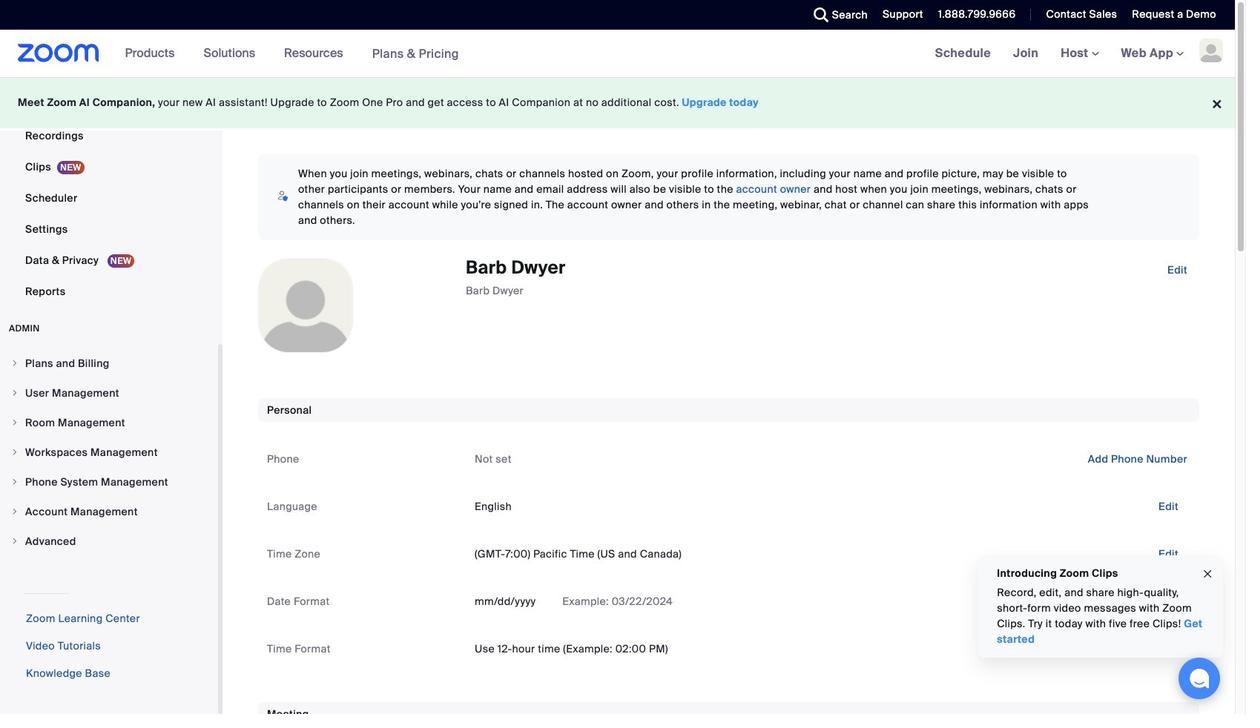 Task type: vqa. For each thing, say whether or not it's contained in the screenshot.
add image at top
no



Task type: describe. For each thing, give the bounding box(es) containing it.
6 menu item from the top
[[0, 498, 218, 526]]

3 menu item from the top
[[0, 409, 218, 437]]

4 menu item from the top
[[0, 439, 218, 467]]

edit user photo image
[[294, 299, 318, 312]]

zoom logo image
[[18, 44, 99, 62]]

admin menu menu
[[0, 350, 218, 557]]

5 menu item from the top
[[0, 468, 218, 496]]

7 menu item from the top
[[0, 528, 218, 556]]

open chat image
[[1189, 669, 1210, 689]]

3 right image from the top
[[10, 508, 19, 516]]

right image for 2nd menu item from the top
[[10, 389, 19, 398]]

product information navigation
[[114, 30, 470, 78]]

2 right image from the top
[[10, 448, 19, 457]]

user photo image
[[259, 259, 352, 352]]

2 menu item from the top
[[0, 379, 218, 407]]



Task type: locate. For each thing, give the bounding box(es) containing it.
2 right image from the top
[[10, 389, 19, 398]]

right image for fifth menu item
[[10, 478, 19, 487]]

1 right image from the top
[[10, 419, 19, 427]]

right image
[[10, 359, 19, 368], [10, 389, 19, 398], [10, 478, 19, 487]]

footer
[[0, 77, 1235, 128]]

4 right image from the top
[[10, 537, 19, 546]]

right image
[[10, 419, 19, 427], [10, 448, 19, 457], [10, 508, 19, 516], [10, 537, 19, 546]]

0 vertical spatial right image
[[10, 359, 19, 368]]

profile picture image
[[1200, 39, 1224, 62]]

right image for first menu item
[[10, 359, 19, 368]]

3 right image from the top
[[10, 478, 19, 487]]

close image
[[1202, 566, 1214, 583]]

1 vertical spatial right image
[[10, 389, 19, 398]]

meetings navigation
[[924, 30, 1235, 78]]

1 menu item from the top
[[0, 350, 218, 378]]

personal menu menu
[[0, 0, 218, 308]]

1 right image from the top
[[10, 359, 19, 368]]

banner
[[0, 30, 1235, 78]]

menu item
[[0, 350, 218, 378], [0, 379, 218, 407], [0, 409, 218, 437], [0, 439, 218, 467], [0, 468, 218, 496], [0, 498, 218, 526], [0, 528, 218, 556]]

2 vertical spatial right image
[[10, 478, 19, 487]]



